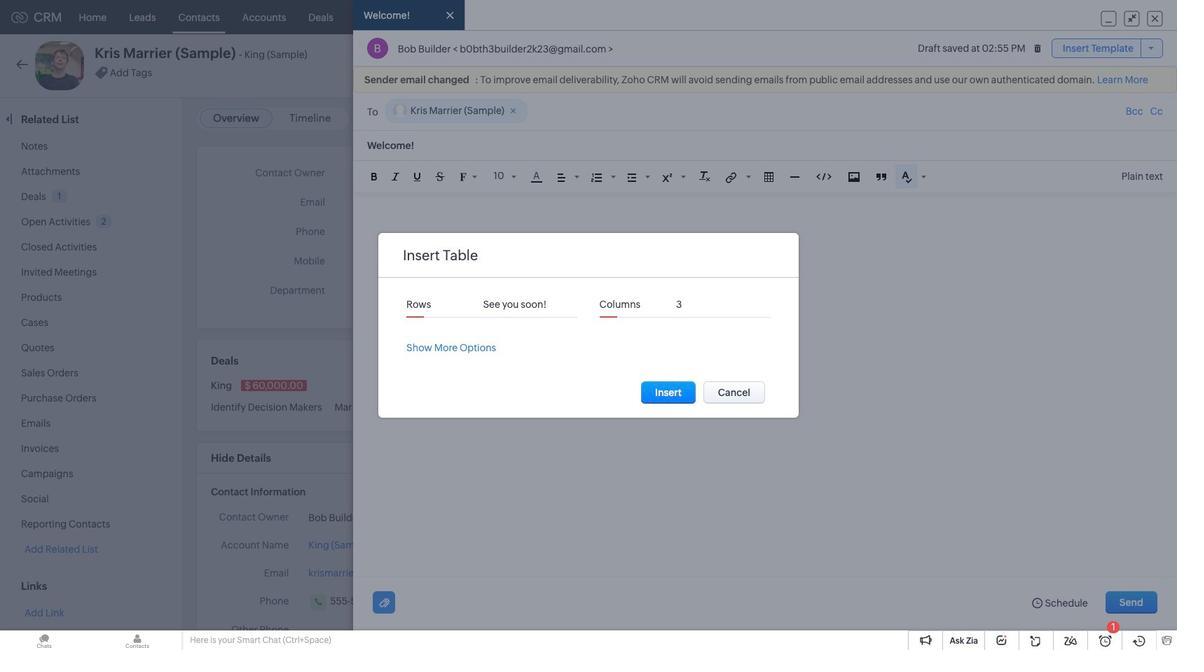 Task type: locate. For each thing, give the bounding box(es) containing it.
indent image
[[628, 174, 636, 182]]

search image
[[973, 11, 985, 23]]

1 to 20 text field
[[483, 292, 578, 318], [676, 292, 771, 318]]

next record image
[[1146, 61, 1155, 70]]

contacts image
[[93, 631, 181, 651]]

1 1 to 20 text field from the left
[[483, 292, 578, 318]]

1 horizontal spatial 1 to 20 text field
[[676, 292, 771, 318]]

alignment image
[[557, 174, 565, 182]]

spell check image
[[902, 172, 912, 184]]

logo image
[[11, 12, 28, 23]]

0 horizontal spatial 1 to 20 text field
[[483, 292, 578, 318]]



Task type: describe. For each thing, give the bounding box(es) containing it.
script image
[[662, 174, 672, 182]]

search element
[[965, 0, 994, 34]]

create menu image
[[939, 9, 956, 26]]

list image
[[591, 174, 602, 182]]

create menu element
[[931, 0, 965, 34]]

chats image
[[0, 631, 88, 651]]

Subject text field
[[353, 131, 1177, 161]]

2 1 to 20 text field from the left
[[676, 292, 771, 318]]

links image
[[726, 172, 737, 183]]



Task type: vqa. For each thing, say whether or not it's contained in the screenshot.
Last
no



